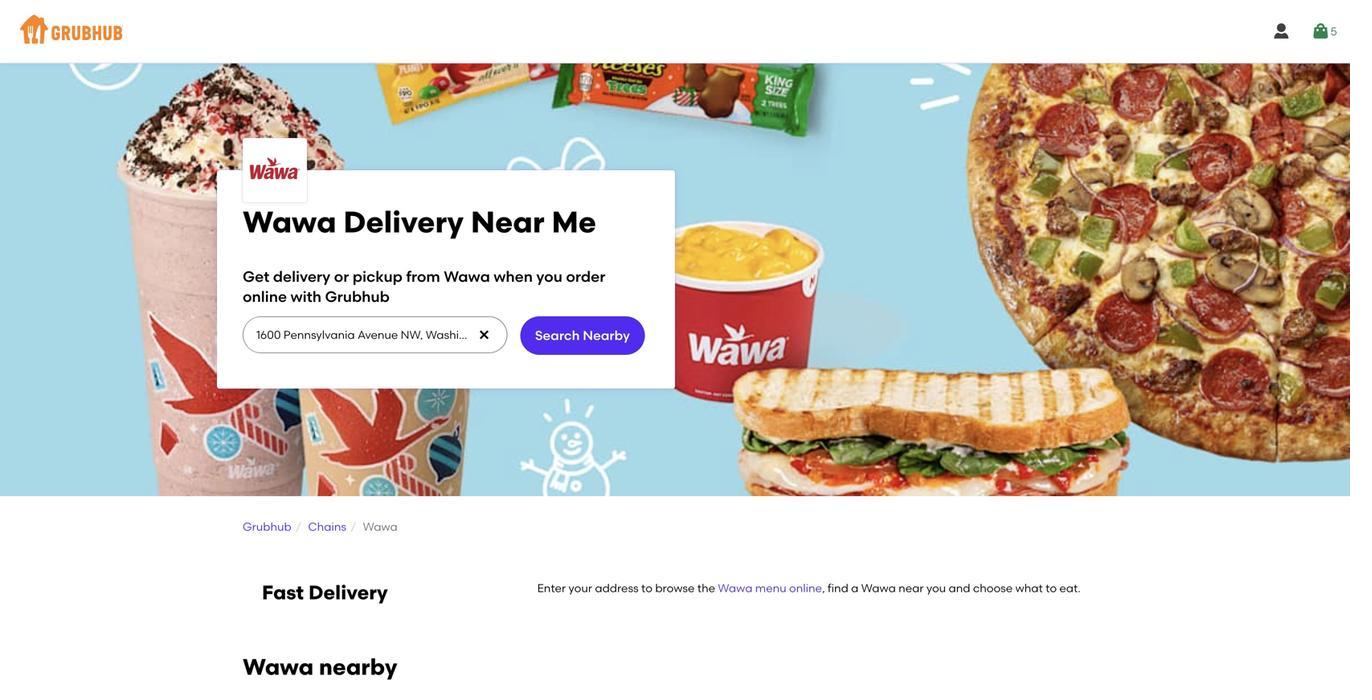 Task type: describe. For each thing, give the bounding box(es) containing it.
from
[[406, 268, 440, 286]]

when
[[494, 268, 533, 286]]

with
[[290, 288, 321, 306]]

delivery for fast
[[309, 581, 388, 605]]

enter
[[537, 582, 566, 595]]

2 to from the left
[[1046, 582, 1057, 595]]

,
[[822, 582, 825, 595]]

svg image
[[478, 329, 490, 342]]

search
[[535, 328, 580, 344]]

delivery for wawa
[[343, 204, 464, 240]]

wawa right chains link
[[363, 520, 398, 534]]

get
[[243, 268, 269, 286]]

chains link
[[308, 520, 346, 534]]

browse
[[655, 582, 695, 595]]

wawa logo image
[[249, 145, 301, 196]]

wawa delivery near me
[[243, 204, 596, 240]]

a
[[851, 582, 859, 595]]

search nearby
[[535, 328, 630, 344]]

pickup
[[353, 268, 403, 286]]

search nearby button
[[520, 317, 645, 355]]

address
[[595, 582, 639, 595]]

and
[[949, 582, 970, 595]]

1 vertical spatial you
[[926, 582, 946, 595]]

5
[[1330, 24, 1337, 38]]

what
[[1015, 582, 1043, 595]]

me
[[552, 204, 596, 240]]

wawa inside get delivery or pickup from wawa when you order online with grubhub
[[444, 268, 490, 286]]



Task type: vqa. For each thing, say whether or not it's contained in the screenshot.
Mariscos
no



Task type: locate. For each thing, give the bounding box(es) containing it.
fast delivery
[[262, 581, 388, 605]]

1 svg image from the left
[[1272, 22, 1291, 41]]

online inside get delivery or pickup from wawa when you order online with grubhub
[[243, 288, 287, 306]]

0 horizontal spatial you
[[536, 268, 562, 286]]

1 vertical spatial delivery
[[309, 581, 388, 605]]

1 horizontal spatial grubhub
[[325, 288, 390, 306]]

wawa down "wawa logo"
[[243, 204, 336, 240]]

svg image
[[1272, 22, 1291, 41], [1311, 22, 1330, 41]]

chains
[[308, 520, 346, 534]]

delivery right fast
[[309, 581, 388, 605]]

0 horizontal spatial online
[[243, 288, 287, 306]]

get delivery or pickup from wawa when you order online with grubhub
[[243, 268, 605, 306]]

online down get
[[243, 288, 287, 306]]

main navigation navigation
[[0, 0, 1350, 63]]

2 svg image from the left
[[1311, 22, 1330, 41]]

to
[[641, 582, 652, 595], [1046, 582, 1057, 595]]

grubhub link
[[243, 520, 291, 534]]

5 button
[[1311, 17, 1337, 46]]

near
[[471, 204, 545, 240]]

wawa right from
[[444, 268, 490, 286]]

choose
[[973, 582, 1013, 595]]

0 vertical spatial you
[[536, 268, 562, 286]]

wawa right the
[[718, 582, 753, 595]]

0 vertical spatial delivery
[[343, 204, 464, 240]]

0 horizontal spatial svg image
[[1272, 22, 1291, 41]]

you right when
[[536, 268, 562, 286]]

wawa right a
[[861, 582, 896, 595]]

1 to from the left
[[641, 582, 652, 595]]

grubhub down or
[[325, 288, 390, 306]]

svg image inside 5 button
[[1311, 22, 1330, 41]]

0 vertical spatial online
[[243, 288, 287, 306]]

or
[[334, 268, 349, 286]]

to left browse
[[641, 582, 652, 595]]

to left eat.
[[1046, 582, 1057, 595]]

0 horizontal spatial grubhub
[[243, 520, 291, 534]]

1 vertical spatial online
[[789, 582, 822, 595]]

you left and
[[926, 582, 946, 595]]

Search Address search field
[[243, 317, 506, 353]]

grubhub
[[325, 288, 390, 306], [243, 520, 291, 534]]

near
[[899, 582, 924, 595]]

menu
[[755, 582, 786, 595]]

online left find
[[789, 582, 822, 595]]

online
[[243, 288, 287, 306], [789, 582, 822, 595]]

delivery
[[273, 268, 330, 286]]

0 vertical spatial grubhub
[[325, 288, 390, 306]]

you
[[536, 268, 562, 286], [926, 582, 946, 595]]

grubhub inside get delivery or pickup from wawa when you order online with grubhub
[[325, 288, 390, 306]]

eat.
[[1059, 582, 1081, 595]]

find
[[828, 582, 848, 595]]

1 horizontal spatial you
[[926, 582, 946, 595]]

1 horizontal spatial online
[[789, 582, 822, 595]]

order
[[566, 268, 605, 286]]

1 vertical spatial grubhub
[[243, 520, 291, 534]]

enter your address to browse the wawa menu online , find a wawa near you and choose what to eat.
[[537, 582, 1081, 595]]

1 horizontal spatial svg image
[[1311, 22, 1330, 41]]

your
[[569, 582, 592, 595]]

grubhub left chains link
[[243, 520, 291, 534]]

0 horizontal spatial to
[[641, 582, 652, 595]]

the
[[697, 582, 715, 595]]

1 horizontal spatial to
[[1046, 582, 1057, 595]]

nearby
[[583, 328, 630, 344]]

delivery
[[343, 204, 464, 240], [309, 581, 388, 605]]

you inside get delivery or pickup from wawa when you order online with grubhub
[[536, 268, 562, 286]]

delivery up from
[[343, 204, 464, 240]]

fast
[[262, 581, 304, 605]]

wawa
[[243, 204, 336, 240], [444, 268, 490, 286], [363, 520, 398, 534], [718, 582, 753, 595], [861, 582, 896, 595]]

wawa menu online link
[[718, 582, 822, 595]]



